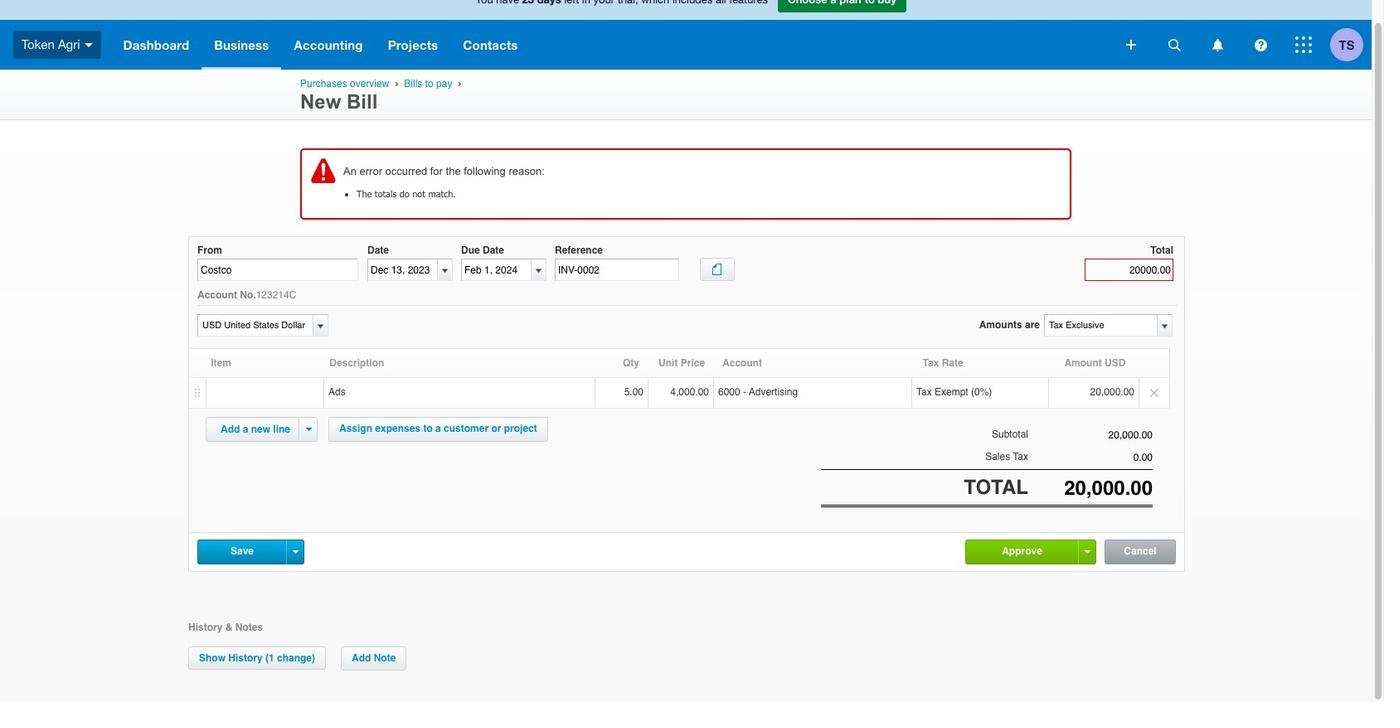 Task type: locate. For each thing, give the bounding box(es) containing it.
None text field
[[197, 259, 358, 281], [1045, 316, 1156, 336], [1029, 430, 1153, 442], [1029, 452, 1153, 463], [1029, 477, 1153, 500], [197, 259, 358, 281], [1045, 316, 1156, 336], [1029, 430, 1153, 442], [1029, 452, 1153, 463], [1029, 477, 1153, 500]]

123214c
[[256, 290, 296, 301]]

business button
[[202, 20, 282, 70]]

› left bills
[[395, 78, 399, 89]]

save
[[231, 546, 254, 558]]

None text field
[[198, 316, 310, 336]]

for
[[430, 165, 443, 178]]

tax exempt (0%)
[[917, 387, 992, 398]]

1 vertical spatial history
[[228, 653, 263, 665]]

account up -
[[723, 358, 762, 369]]

bills to pay link
[[404, 78, 452, 90]]

sales
[[986, 451, 1011, 463]]

tax for tax exempt (0%)
[[917, 387, 932, 398]]

show history (1 change)
[[199, 653, 315, 665]]

tax right sales
[[1013, 451, 1029, 463]]

1 horizontal spatial svg image
[[1255, 39, 1267, 51]]

0 vertical spatial tax
[[923, 358, 939, 369]]

line
[[273, 424, 290, 436]]

ts button
[[1331, 20, 1372, 70]]

add left note
[[352, 653, 371, 665]]

2 vertical spatial tax
[[1013, 451, 1029, 463]]

to left pay
[[425, 78, 434, 90]]

reason:
[[509, 165, 545, 178]]

0 horizontal spatial date
[[367, 245, 389, 256]]

1 horizontal spatial history
[[228, 653, 263, 665]]

banner
[[0, 0, 1372, 70]]

5.00
[[624, 387, 644, 398]]

a left new
[[243, 424, 248, 436]]

add left new
[[221, 424, 240, 436]]

svg image inside token agri popup button
[[84, 43, 93, 47]]

1 vertical spatial add
[[352, 653, 371, 665]]

banner containing ts
[[0, 0, 1372, 70]]

ts
[[1339, 37, 1355, 52]]

bills
[[404, 78, 423, 90]]

1 horizontal spatial account
[[723, 358, 762, 369]]

svg image
[[1296, 36, 1312, 53], [1168, 39, 1181, 51], [1126, 40, 1136, 50], [84, 43, 93, 47]]

amounts are
[[979, 320, 1040, 331]]

accounting button
[[282, 20, 375, 70]]

0 vertical spatial add
[[221, 424, 240, 436]]

0 vertical spatial account
[[197, 290, 237, 301]]

0 horizontal spatial ›
[[395, 78, 399, 89]]

notes
[[235, 622, 263, 634]]

cancel
[[1124, 546, 1157, 558]]

add for add note
[[352, 653, 371, 665]]

dashboard
[[123, 37, 189, 52]]

tax left rate
[[923, 358, 939, 369]]

totals
[[375, 188, 397, 199]]

purchases overview › bills to pay › new bill
[[300, 78, 464, 113]]

amount
[[1065, 358, 1102, 369]]

rate
[[942, 358, 964, 369]]

business
[[214, 37, 269, 52]]

date up date text field
[[367, 245, 389, 256]]

add for add a new line
[[221, 424, 240, 436]]

to
[[425, 78, 434, 90], [423, 423, 433, 435]]

new
[[300, 90, 341, 113]]

an
[[343, 165, 357, 178]]

history
[[188, 622, 223, 634], [228, 653, 263, 665]]

overview
[[350, 78, 389, 90]]

›
[[395, 78, 399, 89], [458, 78, 462, 89]]

from
[[197, 245, 222, 256]]

occurred
[[385, 165, 427, 178]]

add note link
[[341, 647, 407, 671]]

item
[[211, 358, 231, 369]]

a
[[436, 423, 441, 435], [243, 424, 248, 436]]

add inside add a new line link
[[221, 424, 240, 436]]

Total text field
[[1085, 259, 1174, 281]]

1 vertical spatial account
[[723, 358, 762, 369]]

account
[[197, 290, 237, 301], [723, 358, 762, 369]]

contacts button
[[451, 20, 530, 70]]

to right expenses
[[423, 423, 433, 435]]

advertising
[[749, 387, 798, 398]]

are
[[1025, 320, 1040, 331]]

purchases
[[300, 78, 347, 90]]

account left the no.
[[197, 290, 237, 301]]

0 horizontal spatial svg image
[[1212, 39, 1223, 51]]

project
[[504, 423, 537, 435]]

0 horizontal spatial account
[[197, 290, 237, 301]]

history left & on the bottom
[[188, 622, 223, 634]]

approve
[[1002, 546, 1043, 558]]

0 vertical spatial history
[[188, 622, 223, 634]]

subtotal
[[992, 429, 1029, 441]]

0 vertical spatial to
[[425, 78, 434, 90]]

2 › from the left
[[458, 78, 462, 89]]

ads
[[328, 387, 346, 398]]

› right pay
[[458, 78, 462, 89]]

date up due date text box
[[483, 245, 504, 256]]

add
[[221, 424, 240, 436], [352, 653, 371, 665]]

0 horizontal spatial a
[[243, 424, 248, 436]]

more approve options... image
[[1085, 551, 1090, 554]]

date
[[367, 245, 389, 256], [483, 245, 504, 256]]

1 vertical spatial tax
[[917, 387, 932, 398]]

svg image
[[1212, 39, 1223, 51], [1255, 39, 1267, 51]]

expenses
[[375, 423, 421, 435]]

following
[[464, 165, 506, 178]]

agri
[[58, 37, 80, 51]]

6000 - advertising
[[718, 387, 798, 398]]

history left the (1
[[228, 653, 263, 665]]

dashboard link
[[111, 20, 202, 70]]

tax
[[923, 358, 939, 369], [917, 387, 932, 398], [1013, 451, 1029, 463]]

1 horizontal spatial date
[[483, 245, 504, 256]]

2 svg image from the left
[[1255, 39, 1267, 51]]

a left customer
[[436, 423, 441, 435]]

purchases overview link
[[300, 78, 389, 90]]

1 horizontal spatial add
[[352, 653, 371, 665]]

tax for tax rate
[[923, 358, 939, 369]]

new
[[251, 424, 270, 436]]

show
[[199, 653, 226, 665]]

tax left exempt
[[917, 387, 932, 398]]

1 horizontal spatial ›
[[458, 78, 462, 89]]

6000
[[718, 387, 741, 398]]

exempt
[[935, 387, 969, 398]]

account for account
[[723, 358, 762, 369]]

1 horizontal spatial a
[[436, 423, 441, 435]]

total
[[1151, 245, 1174, 256]]

0 horizontal spatial add
[[221, 424, 240, 436]]

add inside 'add note' link
[[352, 653, 371, 665]]



Task type: vqa. For each thing, say whether or not it's contained in the screenshot.
"match."
yes



Task type: describe. For each thing, give the bounding box(es) containing it.
sales tax
[[986, 451, 1029, 463]]

assign
[[339, 423, 372, 435]]

customer
[[444, 423, 489, 435]]

unit
[[659, 358, 678, 369]]

token
[[22, 37, 55, 51]]

note
[[374, 653, 396, 665]]

price
[[681, 358, 705, 369]]

the
[[357, 188, 372, 199]]

total
[[964, 476, 1029, 499]]

projects
[[388, 37, 438, 52]]

to inside purchases overview › bills to pay › new bill
[[425, 78, 434, 90]]

account no. 123214c
[[197, 290, 296, 301]]

approve link
[[966, 541, 1078, 563]]

2 date from the left
[[483, 245, 504, 256]]

usd
[[1105, 358, 1126, 369]]

not
[[412, 188, 426, 199]]

tax rate
[[923, 358, 964, 369]]

the
[[446, 165, 461, 178]]

unit price
[[659, 358, 705, 369]]

(1
[[265, 653, 274, 665]]

accounting
[[294, 37, 363, 52]]

description
[[330, 358, 384, 369]]

0 horizontal spatial history
[[188, 622, 223, 634]]

due
[[461, 245, 480, 256]]

history & notes
[[188, 622, 263, 634]]

delete line item image
[[1140, 379, 1170, 408]]

add a new line
[[221, 424, 290, 436]]

assign expenses to a customer or project link
[[328, 418, 548, 442]]

save link
[[198, 541, 286, 563]]

bill
[[347, 90, 378, 113]]

amounts
[[979, 320, 1022, 331]]

20,000.00
[[1090, 387, 1135, 398]]

token agri
[[22, 37, 80, 51]]

contacts
[[463, 37, 518, 52]]

token agri button
[[0, 20, 111, 70]]

due date
[[461, 245, 504, 256]]

cancel button
[[1106, 541, 1175, 564]]

add note
[[352, 653, 396, 665]]

no.
[[240, 290, 256, 301]]

&
[[225, 622, 233, 634]]

a inside add a new line link
[[243, 424, 248, 436]]

-
[[743, 387, 747, 398]]

1 date from the left
[[367, 245, 389, 256]]

1 › from the left
[[395, 78, 399, 89]]

error
[[360, 165, 382, 178]]

more save options... image
[[292, 551, 298, 554]]

more add line options... image
[[306, 428, 311, 432]]

a inside assign expenses to a customer or project link
[[436, 423, 441, 435]]

assign expenses to a customer or project
[[339, 423, 537, 435]]

amount usd
[[1065, 358, 1126, 369]]

1 svg image from the left
[[1212, 39, 1223, 51]]

account for account no. 123214c
[[197, 290, 237, 301]]

qty
[[623, 358, 640, 369]]

the totals do not match.
[[357, 188, 456, 199]]

(0%)
[[971, 387, 992, 398]]

Due Date text field
[[462, 260, 531, 281]]

Reference text field
[[555, 259, 679, 281]]

pay
[[436, 78, 452, 90]]

Date text field
[[368, 260, 437, 281]]

projects button
[[375, 20, 451, 70]]

4,000.00
[[670, 387, 709, 398]]

do
[[400, 188, 410, 199]]

an error occurred for the following reason:
[[343, 165, 545, 178]]

show history (1 change) link
[[188, 647, 326, 671]]

change)
[[277, 653, 315, 665]]

1 vertical spatial to
[[423, 423, 433, 435]]

or
[[491, 423, 501, 435]]

add a new line link
[[211, 418, 300, 442]]

match.
[[428, 188, 456, 199]]



